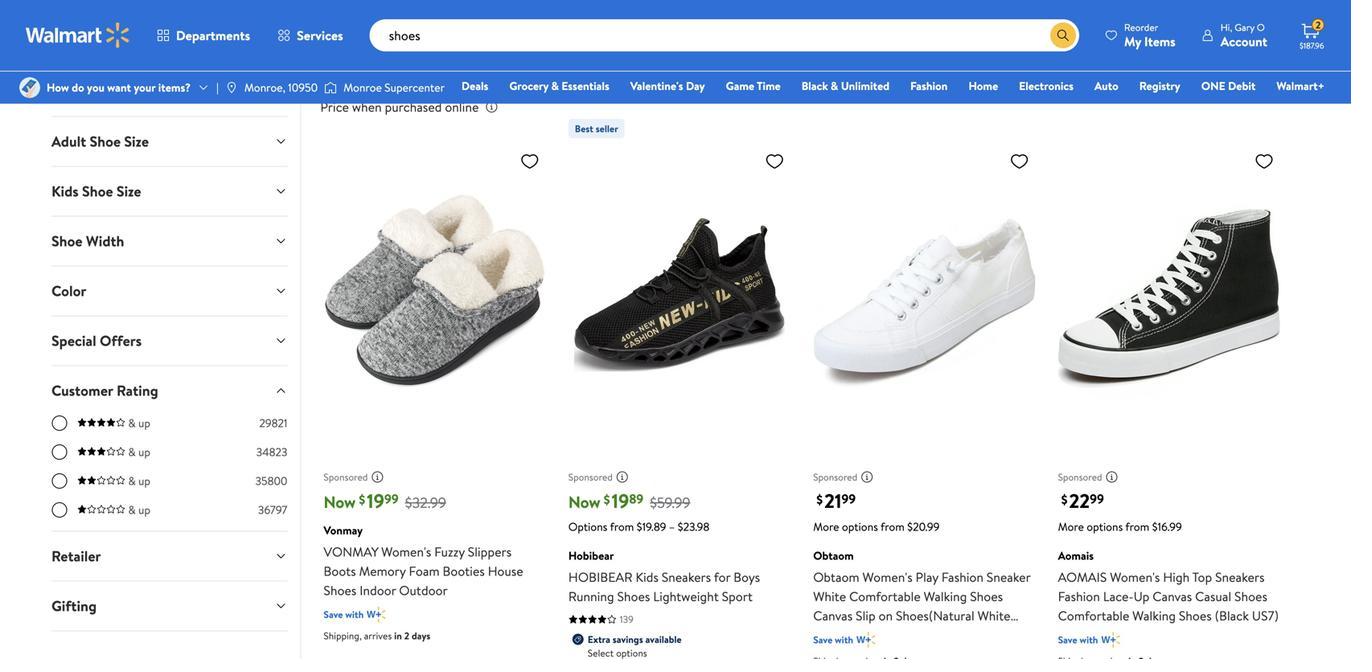 Task type: locate. For each thing, give the bounding box(es) containing it.
sneakers up the lightweight
[[662, 569, 711, 586]]

2 horizontal spatial save
[[1058, 633, 1077, 647]]

ad disclaimer and feedback image
[[371, 471, 384, 484], [861, 471, 874, 484], [1105, 471, 1118, 484]]

up for 34823
[[138, 444, 150, 460]]

1 horizontal spatial 19
[[612, 488, 629, 515]]

4 sponsored from the left
[[1058, 471, 1102, 484]]

Walmart Site-Wide search field
[[370, 19, 1079, 51]]

hobibear
[[568, 569, 633, 586]]

walking inside aomais aomais women's high top sneakers fashion lace-up canvas casual shoes comfortable walking shoes (black us7)
[[1133, 607, 1176, 625]]

2 horizontal spatial ad disclaimer and feedback image
[[1105, 471, 1118, 484]]

up for 29821
[[138, 415, 150, 431]]

online
[[445, 98, 479, 116]]

1 horizontal spatial ad disclaimer and feedback image
[[861, 471, 874, 484]]

aomais aomais women's high top sneakers fashion lace-up canvas casual shoes comfortable walking shoes (black us7)
[[1058, 548, 1279, 625]]

options down $ 21 99
[[842, 519, 878, 535]]

comfortable up the 'on'
[[849, 588, 921, 606]]

0 vertical spatial 2
[[1316, 18, 1321, 32]]

0 horizontal spatial comfortable
[[849, 588, 921, 606]]

arrives
[[364, 629, 392, 643]]

reorder my items
[[1124, 21, 1176, 50]]

walking down up
[[1133, 607, 1176, 625]]

99 for 21
[[842, 490, 856, 508]]

canvas up us9)
[[813, 607, 853, 625]]

shoe up 'hi,'
[[1222, 1, 1249, 19]]

retailer button
[[39, 532, 300, 581]]

0 horizontal spatial walking
[[924, 588, 967, 606]]

shop weekly deals link
[[244, 0, 328, 32]]

1 vertical spatial white
[[978, 607, 1011, 625]]

89
[[629, 490, 644, 508]]

sneakers up casual
[[1215, 569, 1265, 586]]

0 horizontal spatial boots
[[324, 563, 356, 580]]

0 horizontal spatial canvas
[[813, 607, 853, 625]]

2 horizontal spatial with
[[1080, 633, 1098, 647]]

&
[[992, 1, 1000, 19], [551, 78, 559, 94], [831, 78, 838, 94], [128, 415, 136, 431], [128, 444, 136, 460], [128, 473, 136, 489], [128, 502, 136, 518]]

size for kids shoe size
[[117, 181, 141, 201]]

2 ad disclaimer and feedback image from the left
[[861, 471, 874, 484]]

1 vertical spatial canvas
[[813, 607, 853, 625]]

valentine's day link
[[623, 77, 712, 94]]

men's shoes link
[[438, 0, 521, 19]]

shoe style button
[[39, 67, 300, 116]]

how
[[47, 80, 69, 95]]

monroe,
[[244, 80, 285, 95]]

fashion left home link
[[910, 78, 948, 94]]

extra savings available
[[588, 633, 682, 647]]

walmart plus image
[[1101, 632, 1120, 648]]

in
[[394, 629, 402, 643]]

hobibear
[[568, 548, 614, 564]]

services button
[[264, 16, 357, 55]]

racks
[[1252, 1, 1281, 19]]

1 vertical spatial deals
[[462, 78, 488, 94]]

4 up from the top
[[138, 502, 150, 518]]

0 vertical spatial boots
[[956, 1, 988, 19]]

aomais women's high top sneakers fashion lace-up canvas casual shoes comfortable walking shoes (black us7) image
[[1058, 145, 1280, 445]]

1 & up from the top
[[128, 415, 150, 431]]

1 vertical spatial for
[[714, 569, 730, 586]]

2 now from the left
[[568, 491, 600, 514]]

game time
[[726, 78, 781, 94]]

1 ad disclaimer and feedback image from the left
[[371, 471, 384, 484]]

0 horizontal spatial 99
[[384, 490, 399, 508]]

departments button
[[143, 16, 264, 55]]

one debit link
[[1194, 77, 1263, 94]]

0 horizontal spatial  image
[[19, 77, 40, 98]]

departments
[[176, 27, 250, 44]]

auto
[[1095, 78, 1118, 94]]

3 out of 5 stars and up, 34823 items radio
[[51, 444, 68, 460]]

more for 22
[[1058, 519, 1084, 535]]

vonmay
[[324, 523, 363, 539]]

99 inside $ 22 99
[[1090, 490, 1104, 508]]

vonmay women's fuzzy slippers boots memory foam booties house shoes indoor outdoor image
[[324, 145, 546, 445]]

sport
[[722, 588, 753, 606]]

0 horizontal spatial 2
[[404, 629, 409, 643]]

monroe
[[344, 80, 382, 95]]

women's inside obtaom obtaom women's play fashion sneaker white comfortable walking shoes canvas slip on shoes(natural white us9)
[[863, 569, 913, 586]]

supercenter
[[385, 80, 445, 95]]

2 vertical spatial fashion
[[1058, 588, 1100, 606]]

save with
[[324, 608, 364, 622], [813, 633, 853, 647], [1058, 633, 1098, 647]]

1 horizontal spatial from
[[881, 519, 905, 535]]

0 horizontal spatial ad disclaimer and feedback image
[[371, 471, 384, 484]]

auto link
[[1087, 77, 1126, 94]]

1 up from the top
[[138, 415, 150, 431]]

white down sneaker
[[978, 607, 1011, 625]]

sponsored up "now $ 19 99 $32.99"
[[324, 471, 368, 484]]

results for "shoes" (1000+)
[[320, 64, 498, 87]]

indoor
[[360, 582, 396, 600]]

$ inside $ 22 99
[[1061, 491, 1068, 509]]

shoe style tab
[[39, 67, 300, 116]]

sponsored left ad disclaimer and feedback icon
[[568, 471, 613, 484]]

99 up 'more options from $20.99'
[[842, 490, 856, 508]]

for up sport
[[714, 569, 730, 586]]

99 left $32.99
[[384, 490, 399, 508]]

$ left 21 at the right bottom of the page
[[816, 491, 823, 509]]

shoe left the you
[[51, 82, 82, 102]]

3 from from the left
[[1125, 519, 1149, 535]]

1 horizontal spatial white
[[978, 607, 1011, 625]]

19 left $32.99
[[367, 488, 384, 515]]

shoes inside obtaom obtaom women's play fashion sneaker white comfortable walking shoes canvas slip on shoes(natural white us9)
[[970, 588, 1003, 606]]

$
[[359, 491, 365, 509], [604, 491, 610, 509], [816, 491, 823, 509], [1061, 491, 1068, 509]]

vonmay vonmay women's fuzzy slippers boots memory foam booties house shoes indoor outdoor
[[324, 523, 523, 600]]

1 horizontal spatial 99
[[842, 490, 856, 508]]

0 horizontal spatial deals
[[271, 14, 302, 31]]

1 horizontal spatial canvas
[[1153, 588, 1192, 606]]

1 $ from the left
[[359, 491, 365, 509]]

$ left '22' on the bottom of page
[[1061, 491, 1068, 509]]

$ up vonmay
[[359, 491, 365, 509]]

women's inside "women's shoes" link
[[358, 1, 408, 19]]

more down 21 at the right bottom of the page
[[813, 519, 839, 535]]

seller
[[596, 122, 618, 136]]

1 horizontal spatial comfortable
[[1058, 607, 1129, 625]]

women's inside vonmay vonmay women's fuzzy slippers boots memory foam booties house shoes indoor outdoor
[[381, 543, 431, 561]]

1 vertical spatial comfortable
[[1058, 607, 1129, 625]]

canvas down the high
[[1153, 588, 1192, 606]]

lace-
[[1103, 588, 1134, 606]]

obtaom up slip
[[813, 569, 859, 586]]

1 vertical spatial obtaom
[[813, 569, 859, 586]]

 image for monroe, 10950
[[225, 81, 238, 94]]

comfortable inside obtaom obtaom women's play fashion sneaker white comfortable walking shoes canvas slip on shoes(natural white us9)
[[849, 588, 921, 606]]

from left $20.99
[[881, 519, 905, 535]]

 image left how
[[19, 77, 40, 98]]

 image up "price"
[[324, 80, 337, 96]]

search icon image
[[1057, 29, 1070, 42]]

0 horizontal spatial from
[[610, 519, 634, 535]]

from left $16.99
[[1125, 519, 1149, 535]]

size up width
[[117, 181, 141, 201]]

0 vertical spatial walmart plus image
[[367, 607, 386, 623]]

boots down "vonmay"
[[324, 563, 356, 580]]

ad disclaimer and feedback image up more options from $16.99
[[1105, 471, 1118, 484]]

1 horizontal spatial 2
[[1316, 18, 1321, 32]]

1 sponsored from the left
[[324, 471, 368, 484]]

1 horizontal spatial for
[[714, 569, 730, 586]]

fashion
[[910, 78, 948, 94], [942, 569, 984, 586], [1058, 588, 1100, 606]]

1 horizontal spatial options
[[1087, 519, 1123, 535]]

want
[[107, 80, 131, 95]]

fashion down 'aomais'
[[1058, 588, 1100, 606]]

skechers link
[[1113, 0, 1197, 19]]

women's up "results for "shoes" (1000+)"
[[358, 1, 408, 19]]

how do you want your items?
[[47, 80, 191, 95]]

& up for 36797
[[128, 502, 150, 518]]

special offers
[[51, 331, 142, 351]]

hi,
[[1221, 21, 1232, 34]]

1 horizontal spatial now
[[568, 491, 600, 514]]

size down your
[[124, 131, 149, 152]]

sneakers inside aomais aomais women's high top sneakers fashion lace-up canvas casual shoes comfortable walking shoes (black us7)
[[1215, 569, 1265, 586]]

1 horizontal spatial save
[[813, 633, 833, 647]]

& inside "work boots & shoes"
[[992, 1, 1000, 19]]

$ inside "now $ 19 99 $32.99"
[[359, 491, 365, 509]]

0 vertical spatial canvas
[[1153, 588, 1192, 606]]

0 horizontal spatial for
[[375, 64, 396, 87]]

women's up the 'on'
[[863, 569, 913, 586]]

1 sneakers from the left
[[662, 569, 711, 586]]

game time link
[[719, 77, 788, 94]]

shoe for shoe style
[[51, 82, 82, 102]]

1 more from the left
[[813, 519, 839, 535]]

 image right '|'
[[225, 81, 238, 94]]

1 horizontal spatial save with
[[813, 633, 853, 647]]

sponsored up $ 21 99
[[813, 471, 857, 484]]

ad disclaimer and feedback image for 22
[[1105, 471, 1118, 484]]

1 vertical spatial fashion
[[942, 569, 984, 586]]

3 $ from the left
[[816, 491, 823, 509]]

2 sneakers from the left
[[1215, 569, 1265, 586]]

women's up up
[[1110, 569, 1160, 586]]

0 horizontal spatial 19
[[367, 488, 384, 515]]

2 up from the top
[[138, 444, 150, 460]]

boots right work on the top of page
[[956, 1, 988, 19]]

options for 21
[[842, 519, 878, 535]]

1 now from the left
[[324, 491, 356, 514]]

2 horizontal spatial 99
[[1090, 490, 1104, 508]]

play
[[916, 569, 938, 586]]

2 up "$187.96" at the top of the page
[[1316, 18, 1321, 32]]

2 more from the left
[[1058, 519, 1084, 535]]

& up for 34823
[[128, 444, 150, 460]]

color tab
[[39, 267, 300, 316]]

slip
[[856, 607, 876, 625]]

shoes inside toddler shoes
[[752, 14, 785, 31]]

walmart plus image down slip
[[857, 632, 875, 648]]

walking up the shoes(natural
[[924, 588, 967, 606]]

1 horizontal spatial more
[[1058, 519, 1084, 535]]

4 $ from the left
[[1061, 491, 1068, 509]]

fashion right play
[[942, 569, 984, 586]]

1 horizontal spatial deals
[[462, 78, 488, 94]]

obtaom women's play fashion sneaker white comfortable walking shoes canvas slip on shoes(natural white us9) image
[[813, 145, 1036, 445]]

0 horizontal spatial more
[[813, 519, 839, 535]]

19 for now $ 19 99 $32.99
[[367, 488, 384, 515]]

extra
[[588, 633, 610, 647]]

0 vertical spatial deals
[[271, 14, 302, 31]]

99 up more options from $16.99
[[1090, 490, 1104, 508]]

ad disclaimer and feedback image up "now $ 19 99 $32.99"
[[371, 471, 384, 484]]

kids inside dropdown button
[[51, 181, 79, 201]]

time
[[757, 78, 781, 94]]

0 horizontal spatial sneakers
[[662, 569, 711, 586]]

"shoes"
[[400, 64, 451, 87]]

for up price when purchased online
[[375, 64, 396, 87]]

options
[[842, 519, 878, 535], [1087, 519, 1123, 535]]

0 horizontal spatial now
[[324, 491, 356, 514]]

3 & up from the top
[[128, 473, 150, 489]]

4 & up from the top
[[128, 502, 150, 518]]

ad disclaimer and feedback image up 'more options from $20.99'
[[861, 471, 874, 484]]

from for 22
[[1125, 519, 1149, 535]]

shoe left width
[[51, 231, 82, 251]]

gifting tab
[[39, 582, 300, 631]]

white up us9)
[[813, 588, 846, 606]]

save with for 21
[[813, 633, 853, 647]]

shoe racks link
[[1210, 0, 1293, 19]]

0 horizontal spatial kids
[[51, 181, 79, 201]]

women's shoes link
[[341, 0, 425, 32]]

now inside now $ 19 89 $59.99 options from $19.89 – $23.98
[[568, 491, 600, 514]]

options down $ 22 99
[[1087, 519, 1123, 535]]

2 19 from the left
[[612, 488, 629, 515]]

3 up from the top
[[138, 473, 150, 489]]

boys'
[[640, 1, 669, 19]]

shoe width button
[[39, 217, 300, 266]]

2 from from the left
[[881, 519, 905, 535]]

options
[[568, 519, 607, 535]]

shipping, arrives in 2 days
[[324, 629, 430, 643]]

0 vertical spatial comfortable
[[849, 588, 921, 606]]

now inside "now $ 19 99 $32.99"
[[324, 491, 356, 514]]

19
[[367, 488, 384, 515], [612, 488, 629, 515]]

obtaom down 'more options from $20.99'
[[813, 548, 854, 564]]

comfortable up walmart plus icon
[[1058, 607, 1129, 625]]

shoes(natural
[[896, 607, 975, 625]]

1 vertical spatial walking
[[1133, 607, 1176, 625]]

2 99 from the left
[[842, 490, 856, 508]]

canvas
[[1153, 588, 1192, 606], [813, 607, 853, 625]]

 image for how do you want your items?
[[19, 77, 40, 98]]

baby
[[834, 1, 861, 19]]

139
[[620, 613, 634, 627]]

0 horizontal spatial options
[[842, 519, 878, 535]]

walmart plus image
[[367, 607, 386, 623], [857, 632, 875, 648]]

customer rating option group
[[51, 415, 287, 531]]

1 horizontal spatial with
[[835, 633, 853, 647]]

from left "$19.89"
[[610, 519, 634, 535]]

$187.96
[[1300, 40, 1324, 51]]

1 from from the left
[[610, 519, 634, 535]]

ad disclaimer and feedback image for $32.99
[[371, 471, 384, 484]]

more down '22' on the bottom of page
[[1058, 519, 1084, 535]]

legal information image
[[485, 101, 498, 113]]

booties
[[443, 563, 485, 580]]

women's
[[358, 1, 408, 19], [381, 543, 431, 561], [863, 569, 913, 586], [1110, 569, 1160, 586]]

shoes inside hobibear hobibear kids sneakers for boys running shoes lightweight sport
[[617, 588, 650, 606]]

19 inside now $ 19 89 $59.99 options from $19.89 – $23.98
[[612, 488, 629, 515]]

now up options
[[568, 491, 600, 514]]

2 horizontal spatial  image
[[324, 80, 337, 96]]

0 vertical spatial walking
[[924, 588, 967, 606]]

0 horizontal spatial white
[[813, 588, 846, 606]]

1 horizontal spatial boots
[[956, 1, 988, 19]]

shoe style
[[51, 82, 118, 102]]

1 out of 5 stars and up, 36797 items radio
[[51, 502, 68, 518]]

0 vertical spatial kids
[[51, 181, 79, 201]]

women's up foam in the bottom left of the page
[[381, 543, 431, 561]]

99 for 22
[[1090, 490, 1104, 508]]

|
[[216, 80, 219, 95]]

sponsored for 22
[[1058, 471, 1102, 484]]

now up vonmay
[[324, 491, 356, 514]]

sponsored for $32.99
[[324, 471, 368, 484]]

now for now $ 19 99 $32.99
[[324, 491, 356, 514]]

shoe inside 'link'
[[1222, 1, 1249, 19]]

sponsored up '22' on the bottom of page
[[1058, 471, 1102, 484]]

 image
[[19, 77, 40, 98], [324, 80, 337, 96], [225, 81, 238, 94]]

1 19 from the left
[[367, 488, 384, 515]]

do
[[72, 80, 84, 95]]

shoes inside women's shoes
[[366, 14, 399, 31]]

3 99 from the left
[[1090, 490, 1104, 508]]

kids
[[51, 181, 79, 201], [636, 569, 659, 586]]

from inside now $ 19 89 $59.99 options from $19.89 – $23.98
[[610, 519, 634, 535]]

toddler shoes link
[[727, 0, 811, 32]]

special offers tab
[[39, 316, 300, 366]]

with for 21
[[835, 633, 853, 647]]

2 horizontal spatial save with
[[1058, 633, 1098, 647]]

women's inside aomais aomais women's high top sneakers fashion lace-up canvas casual shoes comfortable walking shoes (black us7)
[[1110, 569, 1160, 586]]

boys' shoes
[[640, 1, 705, 19]]

ad disclaimer and feedback image for 21
[[861, 471, 874, 484]]

kids down adult in the top of the page
[[51, 181, 79, 201]]

color
[[51, 281, 86, 301]]

casual
[[1195, 588, 1231, 606]]

1 horizontal spatial sneakers
[[1215, 569, 1265, 586]]

1 vertical spatial boots
[[324, 563, 356, 580]]

3 sponsored from the left
[[813, 471, 857, 484]]

1 horizontal spatial kids
[[636, 569, 659, 586]]

0 vertical spatial white
[[813, 588, 846, 606]]

19 down ad disclaimer and feedback icon
[[612, 488, 629, 515]]

99 inside $ 21 99
[[842, 490, 856, 508]]

sponsored for 21
[[813, 471, 857, 484]]

$32.99
[[405, 493, 446, 513]]

save for 22
[[1058, 633, 1077, 647]]

2 horizontal spatial from
[[1125, 519, 1149, 535]]

hi, gary o account
[[1221, 21, 1267, 50]]

2 right in
[[404, 629, 409, 643]]

1 99 from the left
[[384, 490, 399, 508]]

kids up the lightweight
[[636, 569, 659, 586]]

3 ad disclaimer and feedback image from the left
[[1105, 471, 1118, 484]]

walking inside obtaom obtaom women's play fashion sneaker white comfortable walking shoes canvas slip on shoes(natural white us9)
[[924, 588, 967, 606]]

$ left '89'
[[604, 491, 610, 509]]

1 options from the left
[[842, 519, 878, 535]]

$ inside now $ 19 89 $59.99 options from $19.89 – $23.98
[[604, 491, 610, 509]]

walmart plus image up shipping, arrives in 2 days
[[367, 607, 386, 623]]

2 options from the left
[[1087, 519, 1123, 535]]

shoes
[[480, 1, 513, 19], [575, 1, 608, 19], [672, 1, 705, 19], [864, 1, 897, 19], [366, 14, 399, 31], [752, 14, 785, 31], [945, 14, 978, 31], [324, 582, 357, 600], [617, 588, 650, 606], [970, 588, 1003, 606], [1235, 588, 1267, 606], [1179, 607, 1212, 625]]

0 vertical spatial for
[[375, 64, 396, 87]]

fashion inside obtaom obtaom women's play fashion sneaker white comfortable walking shoes canvas slip on shoes(natural white us9)
[[942, 569, 984, 586]]

2 & up from the top
[[128, 444, 150, 460]]

1 horizontal spatial walmart plus image
[[857, 632, 875, 648]]

men's shoes
[[445, 1, 513, 19]]

1 horizontal spatial  image
[[225, 81, 238, 94]]

deals inside shop weekly deals
[[271, 14, 302, 31]]

0 vertical spatial size
[[124, 131, 149, 152]]

now
[[324, 491, 356, 514], [568, 491, 600, 514]]

0 vertical spatial obtaom
[[813, 548, 854, 564]]

1 horizontal spatial walking
[[1133, 607, 1176, 625]]

women's for obtaom
[[863, 569, 913, 586]]

black
[[802, 78, 828, 94]]

99 inside "now $ 19 99 $32.99"
[[384, 490, 399, 508]]

1 vertical spatial size
[[117, 181, 141, 201]]

shoe
[[1222, 1, 1249, 19], [51, 82, 82, 102], [90, 131, 121, 152], [82, 181, 113, 201], [51, 231, 82, 251]]

1 vertical spatial kids
[[636, 569, 659, 586]]

2 $ from the left
[[604, 491, 610, 509]]



Task type: describe. For each thing, give the bounding box(es) containing it.
1 vertical spatial walmart plus image
[[857, 632, 875, 648]]

shoe width
[[51, 231, 124, 251]]

walmart+
[[1277, 78, 1325, 94]]

shop weekly deals
[[251, 1, 322, 31]]

adult shoe size button
[[39, 117, 300, 166]]

shoe down adult shoe size
[[82, 181, 113, 201]]

baby shoes link
[[824, 0, 907, 19]]

kids shoe size button
[[39, 167, 300, 216]]

o
[[1257, 21, 1265, 34]]

Search search field
[[370, 19, 1079, 51]]

& inside 'link'
[[551, 78, 559, 94]]

add to favorites list, obtaom women's play fashion sneaker white comfortable walking shoes canvas slip on shoes(natural white us9) image
[[1010, 151, 1029, 171]]

2 sponsored from the left
[[568, 471, 613, 484]]

add to favorites list, hobibear kids sneakers for boys running shoes lightweight sport image
[[765, 151, 784, 171]]

gifting button
[[39, 582, 300, 631]]

items?
[[158, 80, 191, 95]]

width
[[86, 231, 124, 251]]

more for 21
[[813, 519, 839, 535]]

comfortable inside aomais aomais women's high top sneakers fashion lace-up canvas casual shoes comfortable walking shoes (black us7)
[[1058, 607, 1129, 625]]

4 out of 5 stars and up, 29821 items radio
[[51, 415, 68, 431]]

shoe for shoe racks
[[1222, 1, 1249, 19]]

us9)
[[813, 627, 840, 644]]

debit
[[1228, 78, 1256, 94]]

work boots & shoes
[[924, 1, 1000, 31]]

aomais
[[1058, 548, 1094, 564]]

grocery & essentials
[[509, 78, 609, 94]]

work boots & shoes link
[[920, 0, 1004, 32]]

style
[[86, 82, 118, 102]]

shoe right adult in the top of the page
[[90, 131, 121, 152]]

up for 36797
[[138, 502, 150, 518]]

$20.99
[[907, 519, 940, 535]]

–
[[669, 519, 675, 535]]

1 obtaom from the top
[[813, 548, 854, 564]]

fashion link
[[903, 77, 955, 94]]

items
[[1144, 33, 1176, 50]]

hobibear hobibear kids sneakers for boys running shoes lightweight sport
[[568, 548, 760, 606]]

0 vertical spatial fashion
[[910, 78, 948, 94]]

shipping,
[[324, 629, 362, 643]]

your
[[134, 80, 155, 95]]

19 for now $ 19 89 $59.99 options from $19.89 – $23.98
[[612, 488, 629, 515]]

day
[[686, 78, 705, 94]]

black & unlimited link
[[794, 77, 897, 94]]

& up for 29821
[[128, 415, 150, 431]]

us7)
[[1252, 607, 1279, 625]]

from for 21
[[881, 519, 905, 535]]

best seller
[[575, 122, 618, 136]]

baby shoes
[[834, 1, 897, 19]]

$ inside $ 21 99
[[816, 491, 823, 509]]

0 horizontal spatial walmart plus image
[[367, 607, 386, 623]]

customer rating tab
[[39, 366, 300, 415]]

women's for aomais
[[1110, 569, 1160, 586]]

up
[[1134, 588, 1150, 606]]

1 vertical spatial 2
[[404, 629, 409, 643]]

0 horizontal spatial with
[[345, 608, 364, 622]]

fashion inside aomais aomais women's high top sneakers fashion lace-up canvas casual shoes comfortable walking shoes (black us7)
[[1058, 588, 1100, 606]]

special offers button
[[39, 316, 300, 366]]

valentine's
[[630, 78, 683, 94]]

weekly
[[282, 1, 322, 19]]

high
[[1163, 569, 1190, 586]]

essentials
[[562, 78, 609, 94]]

 image for monroe supercenter
[[324, 80, 337, 96]]

more options from $20.99
[[813, 519, 940, 535]]

vonmay
[[324, 543, 378, 561]]

on
[[879, 607, 893, 625]]

retailer tab
[[39, 532, 300, 581]]

add to favorites list, aomais women's high top sneakers fashion lace-up canvas casual shoes comfortable walking shoes (black us7) image
[[1255, 151, 1274, 171]]

for inside hobibear hobibear kids sneakers for boys running shoes lightweight sport
[[714, 569, 730, 586]]

savings
[[613, 633, 643, 647]]

electronics
[[1019, 78, 1074, 94]]

one debit
[[1201, 78, 1256, 94]]

canvas inside obtaom obtaom women's play fashion sneaker white comfortable walking shoes canvas slip on shoes(natural white us9)
[[813, 607, 853, 625]]

shoe for shoe width
[[51, 231, 82, 251]]

memory
[[359, 563, 406, 580]]

women's for vonmay
[[381, 543, 431, 561]]

retailer
[[51, 546, 101, 567]]

monroe supercenter
[[344, 80, 445, 95]]

35800
[[255, 473, 287, 489]]

options for 22
[[1087, 519, 1123, 535]]

sneakers inside hobibear hobibear kids sneakers for boys running shoes lightweight sport
[[662, 569, 711, 586]]

unlimited
[[841, 78, 889, 94]]

$16.99
[[1152, 519, 1182, 535]]

running
[[568, 588, 614, 606]]

skechers
[[1130, 1, 1180, 19]]

add to favorites list, vonmay women's fuzzy slippers boots memory foam booties house shoes indoor outdoor image
[[520, 151, 539, 171]]

adult
[[51, 131, 86, 152]]

adult shoe size tab
[[39, 117, 300, 166]]

work
[[924, 1, 953, 19]]

now $ 19 89 $59.99 options from $19.89 – $23.98
[[568, 488, 710, 535]]

with for 22
[[1080, 633, 1098, 647]]

customer rating button
[[39, 366, 300, 415]]

account
[[1221, 33, 1267, 50]]

save with for 22
[[1058, 633, 1098, 647]]

men's
[[445, 1, 477, 19]]

36797
[[258, 502, 287, 518]]

boots inside "work boots & shoes"
[[956, 1, 988, 19]]

now for now $ 19 89 $59.99 options from $19.89 – $23.98
[[568, 491, 600, 514]]

& up for 35800
[[128, 473, 150, 489]]

black & unlimited
[[802, 78, 889, 94]]

crocs
[[1042, 1, 1075, 19]]

kids inside hobibear hobibear kids sneakers for boys running shoes lightweight sport
[[636, 569, 659, 586]]

my
[[1124, 33, 1141, 50]]

kids shoe size
[[51, 181, 141, 201]]

2 obtaom from the top
[[813, 569, 859, 586]]

shoe width tab
[[39, 217, 300, 266]]

shoes inside "work boots & shoes"
[[945, 14, 978, 31]]

game
[[726, 78, 754, 94]]

0 horizontal spatial save
[[324, 608, 343, 622]]

gary
[[1235, 21, 1255, 34]]

registry link
[[1132, 77, 1188, 94]]

kids shoe size tab
[[39, 167, 300, 216]]

color button
[[39, 267, 300, 316]]

size for adult shoe size
[[124, 131, 149, 152]]

hobibear kids sneakers for boys running shoes lightweight sport image
[[568, 145, 791, 445]]

up for 35800
[[138, 473, 150, 489]]

purchased
[[385, 98, 442, 116]]

2 out of 5 stars and up, 35800 items radio
[[51, 473, 68, 489]]

offers
[[100, 331, 142, 351]]

10950
[[288, 80, 318, 95]]

canvas inside aomais aomais women's high top sneakers fashion lace-up canvas casual shoes comfortable walking shoes (black us7)
[[1153, 588, 1192, 606]]

services
[[297, 27, 343, 44]]

special
[[51, 331, 96, 351]]

21
[[824, 488, 842, 515]]

22
[[1069, 488, 1090, 515]]

walmart image
[[26, 23, 130, 48]]

save for 21
[[813, 633, 833, 647]]

shoes inside vonmay vonmay women's fuzzy slippers boots memory foam booties house shoes indoor outdoor
[[324, 582, 357, 600]]

monroe, 10950
[[244, 80, 318, 95]]

ad disclaimer and feedback image
[[616, 471, 629, 484]]

grocery
[[509, 78, 549, 94]]

0 horizontal spatial save with
[[324, 608, 364, 622]]

days
[[412, 629, 430, 643]]

electronics link
[[1012, 77, 1081, 94]]

boots inside vonmay vonmay women's fuzzy slippers boots memory foam booties house shoes indoor outdoor
[[324, 563, 356, 580]]

best
[[575, 122, 593, 136]]



Task type: vqa. For each thing, say whether or not it's contained in the screenshot.
Boys'
yes



